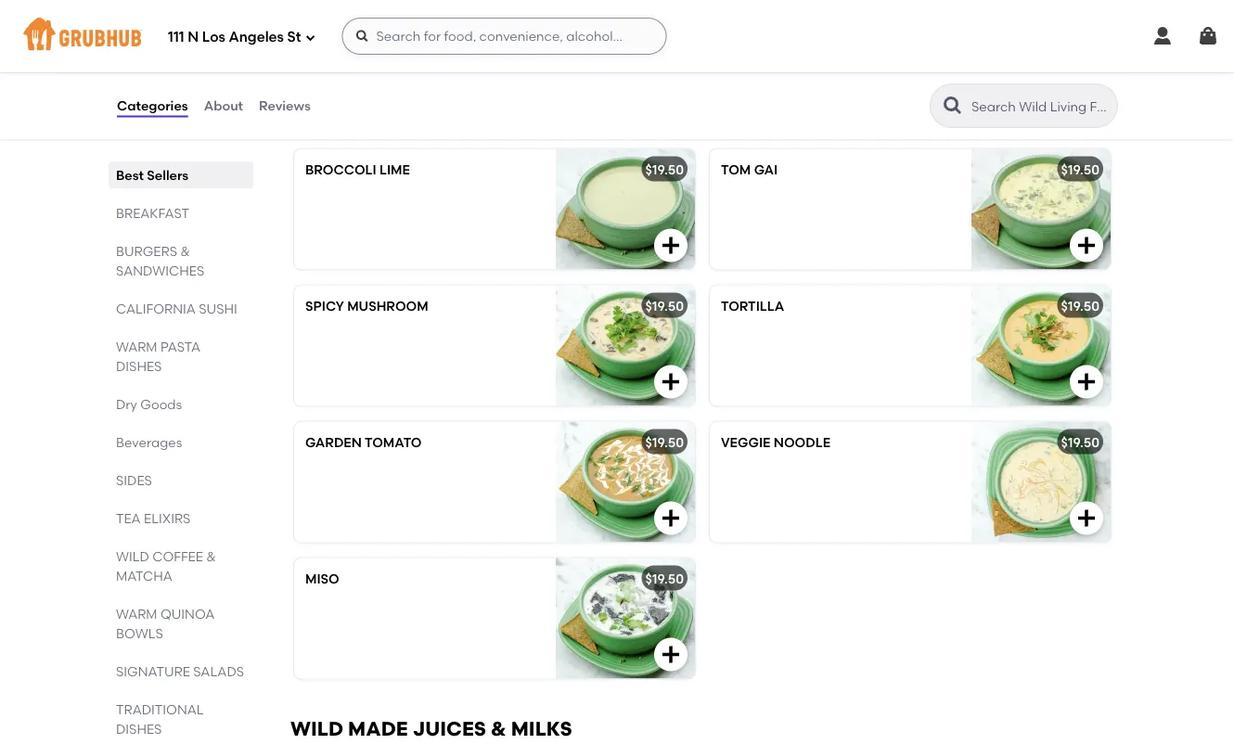 Task type: locate. For each thing, give the bounding box(es) containing it.
$19.50 for broccoli lime
[[646, 162, 684, 178]]

wild for wild made juices & milks
[[291, 718, 344, 741]]

dishes
[[116, 358, 162, 374], [116, 721, 162, 737]]

svg image
[[355, 29, 370, 44], [305, 32, 316, 43], [660, 235, 682, 257], [1076, 235, 1098, 257], [660, 371, 682, 394], [660, 508, 682, 530], [1076, 508, 1098, 530]]

coffee
[[153, 549, 203, 565]]

garden tomato
[[305, 435, 422, 451]]

warm for warm pasta dishes
[[116, 339, 157, 355]]

dishes inside warm pasta dishes
[[116, 358, 162, 374]]

noodle
[[774, 435, 831, 451]]

1 horizontal spatial &
[[206, 549, 216, 565]]

warm up bowls
[[116, 606, 157, 622]]

1 vertical spatial dishes
[[116, 721, 162, 737]]

0 vertical spatial dishes
[[116, 358, 162, 374]]

wild inside the wild coffee & matcha
[[116, 549, 149, 565]]

sellers
[[147, 167, 189, 183]]

dishes up dry goods
[[116, 358, 162, 374]]

burgers & sandwiches tab
[[116, 241, 246, 280]]

categories button
[[116, 72, 189, 139]]

dry
[[116, 396, 137, 412]]

svg image for garden tomato
[[660, 508, 682, 530]]

crystal bowl image
[[556, 0, 695, 67]]

warm quinoa bowls tab
[[116, 604, 246, 643]]

svg image for miso image
[[660, 644, 682, 667]]

sushi
[[199, 301, 238, 317]]

best sellers tab
[[116, 165, 246, 185]]

reviews button
[[258, 72, 312, 139]]

warm for warm soups
[[291, 106, 356, 129]]

0 horizontal spatial &
[[180, 243, 190, 259]]

1 horizontal spatial wild
[[291, 718, 344, 741]]

warm pasta dishes
[[116, 339, 201, 374]]

best
[[116, 167, 144, 183]]

0 vertical spatial &
[[180, 243, 190, 259]]

&
[[180, 243, 190, 259], [206, 549, 216, 565], [491, 718, 507, 741]]

2 vertical spatial warm
[[116, 606, 157, 622]]

1 vertical spatial warm
[[116, 339, 157, 355]]

wild coffee & matcha tab
[[116, 547, 246, 586]]

111
[[168, 29, 184, 46]]

2 dishes from the top
[[116, 721, 162, 737]]

$19.50 for tortilla
[[1062, 298, 1100, 314]]

1 dishes from the top
[[116, 358, 162, 374]]

svg image for crystal bowl image
[[660, 31, 682, 54]]

miso
[[305, 571, 340, 587]]

tom
[[721, 162, 751, 178]]

0 vertical spatial warm
[[291, 106, 356, 129]]

warm inside warm quinoa bowls
[[116, 606, 157, 622]]

beverages tab
[[116, 433, 246, 452]]

veggie
[[721, 435, 771, 451]]

signature
[[116, 664, 190, 680]]

spicy
[[305, 298, 344, 314]]

elixirs
[[144, 511, 191, 526]]

dishes inside traditional dishes
[[116, 721, 162, 737]]

broccoli lime image
[[556, 149, 695, 270]]

111 n los angeles st
[[168, 29, 301, 46]]

warm inside warm pasta dishes
[[116, 339, 157, 355]]

quinoa
[[161, 606, 215, 622]]

wild
[[116, 549, 149, 565], [291, 718, 344, 741]]

$19.50 for tom gai
[[1062, 162, 1100, 178]]

made
[[348, 718, 408, 741]]

wild left made
[[291, 718, 344, 741]]

$19.50 for miso
[[646, 571, 684, 587]]

Search Wild Living Foods search field
[[970, 97, 1112, 115]]

warm up broccoli
[[291, 106, 356, 129]]

lime
[[380, 162, 410, 178]]

1 vertical spatial wild
[[291, 718, 344, 741]]

main navigation navigation
[[0, 0, 1235, 72]]

warm pasta dishes tab
[[116, 337, 246, 376]]

1 vertical spatial &
[[206, 549, 216, 565]]

2 horizontal spatial &
[[491, 718, 507, 741]]

wild for wild coffee & matcha
[[116, 549, 149, 565]]

& left milks
[[491, 718, 507, 741]]

categories
[[117, 98, 188, 114]]

traditional dishes tab
[[116, 700, 246, 739]]

$19.50
[[646, 162, 684, 178], [1062, 162, 1100, 178], [646, 298, 684, 314], [1062, 298, 1100, 314], [646, 435, 684, 451], [1062, 435, 1100, 451], [646, 571, 684, 587]]

goods
[[141, 396, 182, 412]]

juices
[[413, 718, 487, 741]]

traditional
[[116, 702, 204, 718]]

dishes down traditional
[[116, 721, 162, 737]]

veggie noodle
[[721, 435, 831, 451]]

breakfast
[[116, 205, 189, 221]]

& right coffee
[[206, 549, 216, 565]]

0 horizontal spatial wild
[[116, 549, 149, 565]]

svg image
[[1152, 25, 1175, 47], [1198, 25, 1220, 47], [660, 31, 682, 54], [1076, 371, 1098, 394], [660, 644, 682, 667]]

california sushi
[[116, 301, 238, 317]]

wild coffee & matcha
[[116, 549, 216, 584]]

wild up matcha
[[116, 549, 149, 565]]

Search for food, convenience, alcohol... search field
[[342, 18, 667, 55]]

$19.50 for spicy mushroom
[[646, 298, 684, 314]]

garden
[[305, 435, 362, 451]]

los
[[202, 29, 226, 46]]

& up sandwiches
[[180, 243, 190, 259]]

burgers
[[116, 243, 177, 259]]

sides
[[116, 473, 152, 488]]

tortilla
[[721, 298, 785, 314]]

spicy mushroom image
[[556, 286, 695, 407]]

dry goods
[[116, 396, 182, 412]]

tortilla image
[[972, 286, 1111, 407]]

st
[[287, 29, 301, 46]]

warm down california
[[116, 339, 157, 355]]

warm
[[291, 106, 356, 129], [116, 339, 157, 355], [116, 606, 157, 622]]

0 vertical spatial wild
[[116, 549, 149, 565]]



Task type: vqa. For each thing, say whether or not it's contained in the screenshot.
french
no



Task type: describe. For each thing, give the bounding box(es) containing it.
svg image for tom gai
[[1076, 235, 1098, 257]]

sides tab
[[116, 471, 246, 490]]

milks
[[511, 718, 572, 741]]

best sellers
[[116, 167, 189, 183]]

svg image for spicy mushroom
[[660, 371, 682, 394]]

svg image for veggie noodle
[[1076, 508, 1098, 530]]

search icon image
[[942, 95, 965, 117]]

spicy mushroom
[[305, 298, 429, 314]]

beverages
[[116, 435, 182, 450]]

burgers & sandwiches
[[116, 243, 205, 279]]

tea elixirs tab
[[116, 509, 246, 528]]

$19.50 for veggie noodle
[[1062, 435, 1100, 451]]

broccoli lime
[[305, 162, 410, 178]]

signature salads tab
[[116, 662, 246, 682]]

salads
[[193, 664, 244, 680]]

tea elixirs
[[116, 511, 191, 526]]

about
[[204, 98, 243, 114]]

2 vertical spatial &
[[491, 718, 507, 741]]

wild made juices & milks
[[291, 718, 572, 741]]

warm for warm quinoa bowls
[[116, 606, 157, 622]]

dry goods tab
[[116, 395, 246, 414]]

gai
[[755, 162, 778, 178]]

warm quinoa bowls
[[116, 606, 215, 642]]

signature salads
[[116, 664, 244, 680]]

soups
[[361, 106, 430, 129]]

breakfast tab
[[116, 203, 246, 223]]

pasta
[[161, 339, 201, 355]]

traditional dishes
[[116, 702, 204, 737]]

bowls
[[116, 626, 163, 642]]

matcha
[[116, 568, 173, 584]]

veggie noodle image
[[972, 422, 1111, 543]]

tea
[[116, 511, 141, 526]]

n
[[188, 29, 199, 46]]

burrata image
[[972, 0, 1111, 67]]

svg image for tortilla image
[[1076, 371, 1098, 394]]

tom gai image
[[972, 149, 1111, 270]]

garden tomato image
[[556, 422, 695, 543]]

warm soups
[[291, 106, 430, 129]]

california
[[116, 301, 196, 317]]

& inside the wild coffee & matcha
[[206, 549, 216, 565]]

mushroom
[[347, 298, 429, 314]]

tomato
[[365, 435, 422, 451]]

angeles
[[229, 29, 284, 46]]

about button
[[203, 72, 244, 139]]

miso image
[[556, 559, 695, 680]]

california sushi tab
[[116, 299, 246, 318]]

$19.50 for garden tomato
[[646, 435, 684, 451]]

svg image for broccoli lime
[[660, 235, 682, 257]]

& inside burgers & sandwiches
[[180, 243, 190, 259]]

tom gai
[[721, 162, 778, 178]]

broccoli
[[305, 162, 377, 178]]

sandwiches
[[116, 263, 205, 279]]

reviews
[[259, 98, 311, 114]]



